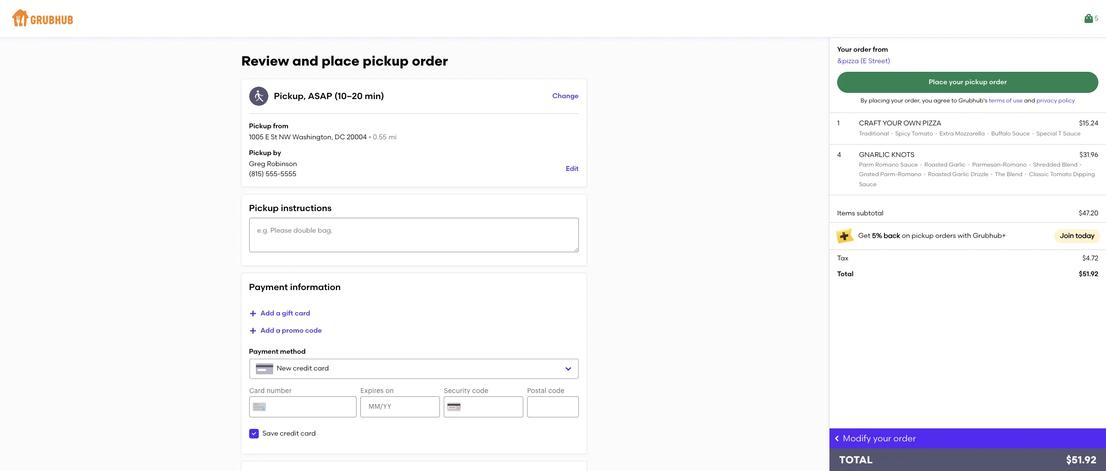 Task type: vqa. For each thing, say whether or not it's contained in the screenshot.
the rightmost Tomato,
no



Task type: locate. For each thing, give the bounding box(es) containing it.
, left asap
[[304, 90, 306, 101]]

add a promo code
[[261, 327, 322, 335]]

1 horizontal spatial ,
[[332, 133, 333, 142]]

pickup up 1005 at top left
[[249, 122, 272, 130]]

garlic left drizzle
[[953, 171, 970, 178]]

1 payment from the top
[[249, 282, 288, 293]]

traditional
[[859, 130, 889, 137]]

washington
[[292, 133, 332, 142]]

0 horizontal spatial and
[[292, 53, 318, 69]]

1 a from the top
[[276, 310, 280, 318]]

add a gift card
[[261, 310, 310, 318]]

romano
[[876, 162, 899, 168], [1003, 162, 1027, 168], [898, 171, 922, 178]]

0 vertical spatial credit
[[293, 365, 312, 373]]

payment for review
[[249, 282, 288, 293]]

1 vertical spatial roasted
[[928, 171, 951, 178]]

today
[[1076, 232, 1095, 240]]

sauce inside 'classic tomato dipping sauce'
[[859, 181, 877, 188]]

you
[[922, 97, 932, 104]]

order inside the your order from &pizza (e street)
[[854, 46, 871, 54]]

0 vertical spatial card
[[295, 310, 310, 318]]

0 horizontal spatial ,
[[304, 90, 306, 101]]

save
[[262, 430, 278, 438]]

credit right new
[[293, 365, 312, 373]]

gnarlic knots
[[859, 151, 915, 159]]

romano up parm-
[[876, 162, 899, 168]]

1005
[[249, 133, 264, 142]]

a left gift in the left of the page
[[276, 310, 280, 318]]

1 vertical spatial payment
[[249, 348, 278, 356]]

1 vertical spatial and
[[1024, 97, 1035, 104]]

sauce right t
[[1063, 130, 1081, 137]]

classic tomato dipping sauce
[[859, 171, 1095, 188]]

1 vertical spatial card
[[314, 365, 329, 373]]

total down tax
[[837, 270, 854, 278]]

roasted left drizzle
[[928, 171, 951, 178]]

your inside "button"
[[949, 78, 964, 86]]

payment up new
[[249, 348, 278, 356]]

classic
[[1029, 171, 1049, 178]]

pickup inside the pickup by greg robinson (815) 555-5555
[[249, 149, 272, 157]]

change button
[[552, 88, 579, 105]]

your right place
[[949, 78, 964, 86]]

1 vertical spatial tomato
[[1051, 171, 1072, 178]]

1 horizontal spatial blend
[[1062, 162, 1078, 168]]

card for save credit card
[[301, 430, 316, 438]]

tomato inside 'classic tomato dipping sauce'
[[1051, 171, 1072, 178]]

payment up add a gift card button
[[249, 282, 288, 293]]

your
[[949, 78, 964, 86], [891, 97, 903, 104], [873, 434, 892, 444]]

tomato inside $15.24 traditional ∙ spicy tomato ∙ extra mozzarella ∙ buffalo sauce ∙ special t sauce
[[912, 130, 933, 137]]

pickup inside "button"
[[965, 78, 988, 86]]

back
[[884, 232, 900, 240]]

2 a from the top
[[276, 327, 280, 335]]

sauce right buffalo
[[1013, 130, 1030, 137]]

1 vertical spatial ,
[[332, 133, 333, 142]]

pickup , asap (10–20 min)
[[274, 90, 384, 101]]

2 vertical spatial card
[[301, 430, 316, 438]]

0 vertical spatial garlic
[[949, 162, 966, 168]]

1 horizontal spatial and
[[1024, 97, 1035, 104]]

card right gift in the left of the page
[[295, 310, 310, 318]]

total down modify
[[839, 454, 873, 466]]

extra
[[940, 130, 954, 137]]

$4.72
[[1083, 255, 1099, 263]]

1 vertical spatial credit
[[280, 430, 299, 438]]

modify
[[843, 434, 871, 444]]

1 vertical spatial pickup
[[249, 149, 272, 157]]

your right modify
[[873, 434, 892, 444]]

0 vertical spatial payment
[[249, 282, 288, 293]]

, left dc
[[332, 133, 333, 142]]

2 vertical spatial pickup
[[249, 203, 279, 214]]

pickup up the greg
[[249, 149, 272, 157]]

credit right save
[[280, 430, 299, 438]]

0 vertical spatial from
[[873, 46, 888, 54]]

review and place pickup order
[[241, 53, 448, 69]]

1 vertical spatial from
[[273, 122, 289, 130]]

by placing your order, you agree to grubhub's terms of use and privacy policy
[[861, 97, 1075, 104]]

0 vertical spatial blend
[[1062, 162, 1078, 168]]

agree
[[934, 97, 950, 104]]

pickup for pickup from 1005 e st nw washington , dc 20004 • 0.55 mi
[[249, 122, 272, 130]]

pickup inside pickup from 1005 e st nw washington , dc 20004 • 0.55 mi
[[249, 122, 272, 130]]

romano up the
[[1003, 162, 1027, 168]]

from up street) at right
[[873, 46, 888, 54]]

pickup down (815) at the top of page
[[249, 203, 279, 214]]

dipping
[[1073, 171, 1095, 178]]

2 pickup from the top
[[249, 149, 272, 157]]

card right save
[[301, 430, 316, 438]]

3 pickup from the top
[[249, 203, 279, 214]]

add down add a gift card button
[[261, 327, 274, 335]]

garlic
[[949, 162, 966, 168], [953, 171, 970, 178]]

modify your order
[[843, 434, 916, 444]]

pickup instructions
[[249, 203, 332, 214]]

tomato down shredded
[[1051, 171, 1072, 178]]

1 pickup from the top
[[249, 122, 272, 130]]

2 payment from the top
[[249, 348, 278, 356]]

and right use
[[1024, 97, 1035, 104]]

0 vertical spatial tomato
[[912, 130, 933, 137]]

add right svg icon on the left of the page
[[261, 310, 274, 318]]

5%
[[872, 232, 882, 240]]

buffalo
[[992, 130, 1011, 137]]

add a gift card button
[[249, 305, 310, 323]]

2 add from the top
[[261, 327, 274, 335]]

1 add from the top
[[261, 310, 274, 318]]

join
[[1060, 232, 1074, 240]]

0 vertical spatial total
[[837, 270, 854, 278]]

add inside add a promo code button
[[261, 327, 274, 335]]

payment
[[249, 282, 288, 293], [249, 348, 278, 356]]

by
[[861, 97, 868, 104]]

terms
[[989, 97, 1005, 104]]

items
[[837, 210, 855, 218]]

pickup up grubhub's
[[965, 78, 988, 86]]

payment information
[[249, 282, 341, 293]]

placing
[[869, 97, 890, 104]]

0 vertical spatial ,
[[304, 90, 306, 101]]

mi
[[389, 133, 397, 142]]

add for add a promo code
[[261, 327, 274, 335]]

grubhub+
[[973, 232, 1006, 240]]

by
[[273, 149, 281, 157]]

asap
[[308, 90, 332, 101]]

total
[[837, 270, 854, 278], [839, 454, 873, 466]]

blend up dipping
[[1062, 162, 1078, 168]]

and left place
[[292, 53, 318, 69]]

from inside the your order from &pizza (e street)
[[873, 46, 888, 54]]

1 vertical spatial add
[[261, 327, 274, 335]]

sauce down knots
[[901, 162, 918, 168]]

0 vertical spatial add
[[261, 310, 274, 318]]

0 vertical spatial roasted
[[925, 162, 948, 168]]

romano down knots
[[898, 171, 922, 178]]

your for order
[[873, 434, 892, 444]]

a for promo
[[276, 327, 280, 335]]

parmesan-
[[972, 162, 1003, 168]]

0 vertical spatial pickup
[[249, 122, 272, 130]]

add inside add a gift card button
[[261, 310, 274, 318]]

your
[[837, 46, 852, 54]]

0 horizontal spatial from
[[273, 122, 289, 130]]

grubhub's
[[959, 97, 988, 104]]

card inside button
[[295, 310, 310, 318]]

spicy
[[896, 130, 911, 137]]

pickup by greg robinson (815) 555-5555
[[249, 149, 297, 178]]

roasted
[[925, 162, 948, 168], [928, 171, 951, 178]]

1 vertical spatial blend
[[1007, 171, 1023, 178]]

tax
[[837, 255, 849, 263]]

from up nw at the left of page
[[273, 122, 289, 130]]

from inside pickup from 1005 e st nw washington , dc 20004 • 0.55 mi
[[273, 122, 289, 130]]

1 horizontal spatial from
[[873, 46, 888, 54]]

garlic up 'classic tomato dipping sauce'
[[949, 162, 966, 168]]

0 horizontal spatial tomato
[[912, 130, 933, 137]]

pickup for pickup instructions
[[249, 203, 279, 214]]

card right new
[[314, 365, 329, 373]]

$51.92
[[1079, 270, 1099, 278], [1066, 454, 1097, 466]]

tomato
[[912, 130, 933, 137], [1051, 171, 1072, 178]]

your left order,
[[891, 97, 903, 104]]

a left the promo
[[276, 327, 280, 335]]

tomato down the pizza
[[912, 130, 933, 137]]

0 vertical spatial your
[[949, 78, 964, 86]]

gift
[[282, 310, 293, 318]]

5555
[[280, 170, 296, 178]]

to
[[952, 97, 957, 104]]

sauce down grated
[[859, 181, 877, 188]]

(10–20
[[334, 90, 363, 101]]

blend right the
[[1007, 171, 1023, 178]]

pickup for pickup by greg robinson (815) 555-5555
[[249, 149, 272, 157]]

pickup right the on
[[912, 232, 934, 240]]

1 vertical spatial a
[[276, 327, 280, 335]]

payment for payment
[[249, 348, 278, 356]]

1 horizontal spatial tomato
[[1051, 171, 1072, 178]]

2 vertical spatial your
[[873, 434, 892, 444]]

place your pickup order
[[929, 78, 1007, 86]]

roasted down extra
[[925, 162, 948, 168]]

0 vertical spatial a
[[276, 310, 280, 318]]

credit for save
[[280, 430, 299, 438]]

grated
[[859, 171, 879, 178]]

svg image
[[249, 328, 257, 335], [564, 365, 572, 373], [251, 431, 257, 437], [834, 435, 841, 443]]

sauce inside parm romano sauce ∙ roasted garlic ∙ parmesan-romano ∙ shredded blend ∙ grated parm-romano ∙ roasted garlic drizzle ∙ the blend
[[901, 162, 918, 168]]

card
[[295, 310, 310, 318], [314, 365, 329, 373], [301, 430, 316, 438]]

dc
[[335, 133, 345, 142]]

nw
[[279, 133, 291, 142]]

pickup
[[363, 53, 409, 69], [965, 78, 988, 86], [274, 90, 304, 101], [912, 232, 934, 240]]

∙
[[891, 130, 894, 137], [935, 130, 938, 137], [987, 130, 990, 137], [1032, 130, 1035, 137], [920, 162, 923, 168], [967, 162, 971, 168], [1028, 162, 1032, 168], [1079, 162, 1083, 168], [923, 171, 927, 178], [990, 171, 994, 178], [1023, 171, 1029, 178]]



Task type: describe. For each thing, give the bounding box(es) containing it.
main navigation navigation
[[0, 0, 1106, 37]]

5 button
[[1083, 10, 1099, 27]]

add for add a gift card
[[261, 310, 274, 318]]

knots
[[892, 151, 915, 159]]

instructions
[[281, 203, 332, 214]]

promo
[[282, 327, 304, 335]]

save credit card
[[262, 430, 316, 438]]

method
[[280, 348, 306, 356]]

orders
[[936, 232, 956, 240]]

privacy policy link
[[1037, 97, 1075, 104]]

&pizza (e street) link
[[837, 57, 890, 65]]

0 horizontal spatial blend
[[1007, 171, 1023, 178]]

policy
[[1059, 97, 1075, 104]]

subscription badge image
[[836, 227, 855, 246]]

street)
[[869, 57, 890, 65]]

a for gift
[[276, 310, 280, 318]]

1 vertical spatial $51.92
[[1066, 454, 1097, 466]]

craft your own pizza
[[859, 119, 942, 128]]

card for new credit card
[[314, 365, 329, 373]]

credit for new
[[293, 365, 312, 373]]

pickup from 1005 e st nw washington , dc 20004 • 0.55 mi
[[249, 122, 397, 142]]

order inside "button"
[[989, 78, 1007, 86]]

0 vertical spatial $51.92
[[1079, 270, 1099, 278]]

terms of use link
[[989, 97, 1024, 104]]

1
[[837, 119, 840, 128]]

pickup up min)
[[363, 53, 409, 69]]

svg image inside add a promo code button
[[249, 328, 257, 335]]

4
[[837, 151, 841, 159]]

20004
[[347, 133, 367, 142]]

svg image
[[249, 310, 257, 318]]

, inside pickup from 1005 e st nw washington , dc 20004 • 0.55 mi
[[332, 133, 333, 142]]

1 vertical spatial garlic
[[953, 171, 970, 178]]

gnarlic
[[859, 151, 890, 159]]

use
[[1013, 97, 1023, 104]]

e
[[265, 133, 269, 142]]

•
[[369, 133, 371, 142]]

5
[[1095, 14, 1099, 22]]

pickup icon image
[[249, 87, 268, 106]]

privacy
[[1037, 97, 1057, 104]]

pickup right pickup icon
[[274, 90, 304, 101]]

items subtotal
[[837, 210, 884, 218]]

add a promo code button
[[249, 323, 322, 340]]

$31.96
[[1080, 151, 1099, 159]]

0 vertical spatial and
[[292, 53, 318, 69]]

join today
[[1060, 232, 1095, 240]]

1 vertical spatial total
[[839, 454, 873, 466]]

1 vertical spatial your
[[891, 97, 903, 104]]

(815)
[[249, 170, 264, 178]]

of
[[1006, 97, 1012, 104]]

$47.20
[[1079, 210, 1099, 218]]

(e
[[861, 57, 867, 65]]

on
[[902, 232, 910, 240]]

your
[[883, 119, 902, 128]]

payment method
[[249, 348, 306, 356]]

$15.24 traditional ∙ spicy tomato ∙ extra mozzarella ∙ buffalo sauce ∙ special t sauce
[[859, 119, 1099, 137]]

greg
[[249, 160, 265, 168]]

own
[[904, 119, 921, 128]]

with
[[958, 232, 971, 240]]

Pickup instructions text field
[[249, 218, 579, 253]]

change
[[552, 92, 579, 100]]

place your pickup order button
[[837, 72, 1099, 93]]

review
[[241, 53, 289, 69]]

parm
[[859, 162, 874, 168]]

robinson
[[267, 160, 297, 168]]

t
[[1059, 130, 1062, 137]]

get
[[859, 232, 871, 240]]

craft
[[859, 119, 882, 128]]

edit
[[566, 165, 579, 173]]

0.55
[[373, 133, 387, 142]]

order,
[[905, 97, 921, 104]]

your order from &pizza (e street)
[[837, 46, 890, 65]]

new
[[277, 365, 291, 373]]

code
[[305, 327, 322, 335]]

pizza
[[923, 119, 942, 128]]

parm romano sauce ∙ roasted garlic ∙ parmesan-romano ∙ shredded blend ∙ grated parm-romano ∙ roasted garlic drizzle ∙ the blend
[[859, 162, 1083, 178]]

shredded
[[1033, 162, 1061, 168]]

place
[[929, 78, 948, 86]]

subtotal
[[857, 210, 884, 218]]

the
[[995, 171, 1006, 178]]

edit button
[[566, 161, 579, 178]]

mozzarella
[[956, 130, 985, 137]]

$15.24
[[1080, 119, 1099, 128]]

drizzle
[[971, 171, 989, 178]]

get 5% back on pickup orders with grubhub+
[[859, 232, 1006, 240]]

your for pickup
[[949, 78, 964, 86]]



